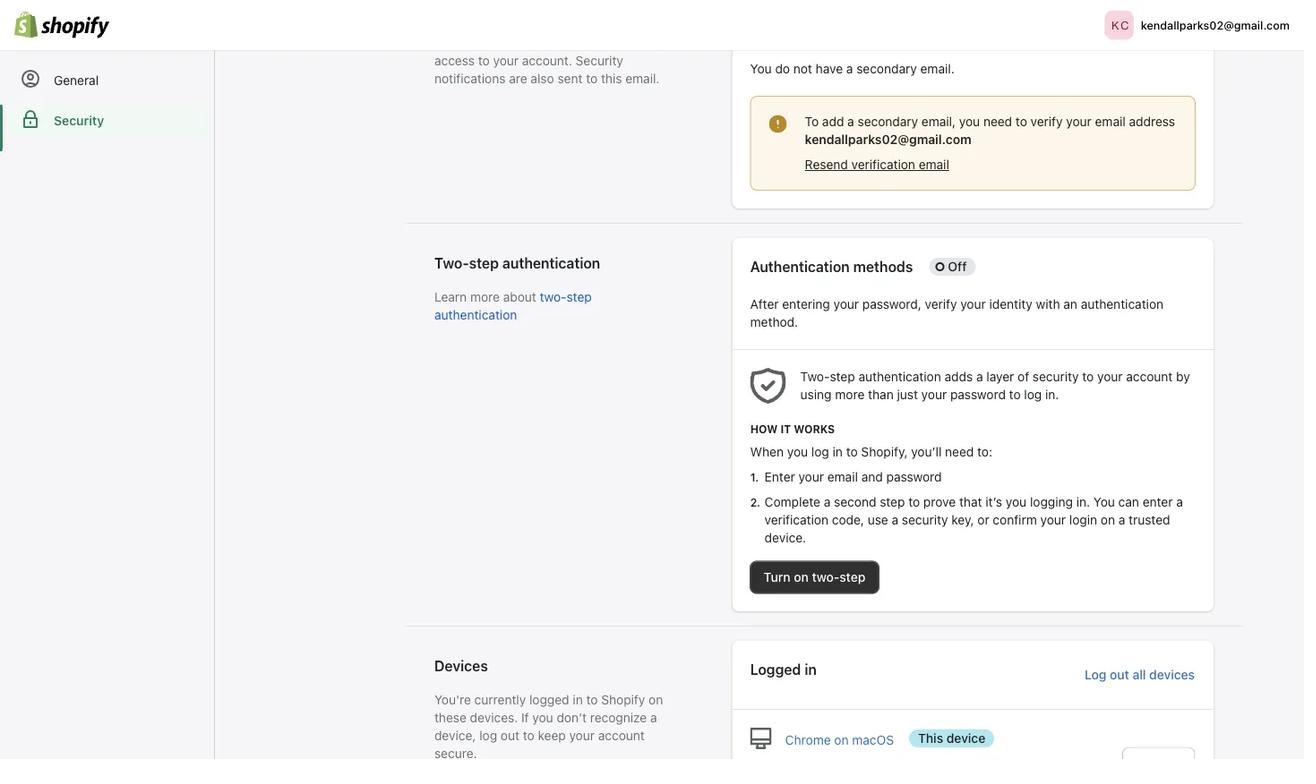 Task type: locate. For each thing, give the bounding box(es) containing it.
2 vertical spatial secondary
[[858, 114, 919, 129]]

authentication inside the two-step authentication adds a layer of security to your account by using more than just your password to log in.
[[859, 370, 942, 384]]

need left to:
[[946, 445, 974, 460]]

security
[[576, 53, 624, 68], [54, 113, 104, 128]]

you'll
[[912, 445, 942, 460]]

1 horizontal spatial verification
[[852, 157, 916, 172]]

out left all
[[1110, 668, 1130, 683]]

kc
[[1112, 18, 1131, 32]]

1 vertical spatial two-
[[812, 570, 840, 585]]

email. up email,
[[921, 61, 955, 76]]

device.
[[765, 531, 807, 546]]

sent
[[558, 71, 583, 86]]

you left do on the right top of page
[[751, 61, 772, 76]]

entering
[[783, 297, 831, 312]]

your right just
[[922, 388, 947, 402]]

to left this
[[586, 71, 598, 86]]

in.
[[1046, 388, 1060, 402], [1077, 495, 1091, 510]]

can up account.
[[544, 35, 565, 50]]

to right of
[[1083, 370, 1095, 384]]

email down email,
[[919, 157, 950, 172]]

enter your email and password
[[765, 470, 942, 485]]

confirm
[[993, 513, 1038, 528]]

step inside the two-step authentication adds a layer of security to your account by using more than just your password to log in.
[[830, 370, 856, 384]]

2 horizontal spatial log
[[1025, 388, 1043, 402]]

chrome
[[786, 734, 831, 748]]

when you log in to shopify, you'll need to:
[[751, 445, 993, 460]]

security down used
[[576, 53, 624, 68]]

0 horizontal spatial verify
[[925, 297, 958, 312]]

0 horizontal spatial log
[[480, 729, 498, 744]]

0 vertical spatial kendallparks02@gmail.com
[[1141, 19, 1291, 32]]

can up trusted
[[1119, 495, 1140, 510]]

0 horizontal spatial email.
[[626, 71, 660, 86]]

log down devices. on the left
[[480, 729, 498, 744]]

to inside to add a secondary email, you need to verify your email address kendallparks02@gmail.com
[[1016, 114, 1028, 129]]

you right email,
[[960, 114, 981, 129]]

0 horizontal spatial password
[[887, 470, 942, 485]]

security down general
[[54, 113, 104, 128]]

1 horizontal spatial more
[[836, 388, 865, 402]]

works
[[794, 423, 835, 436]]

resend verification email
[[805, 157, 950, 172]]

authentication up about
[[503, 255, 601, 272]]

1 horizontal spatial security
[[1033, 370, 1079, 384]]

authentication
[[503, 255, 601, 272], [1081, 297, 1164, 312], [435, 308, 517, 323], [859, 370, 942, 384]]

0 horizontal spatial two-
[[435, 255, 469, 272]]

to
[[618, 35, 630, 50], [478, 53, 490, 68], [586, 71, 598, 86], [1016, 114, 1028, 129], [1083, 370, 1095, 384], [1010, 388, 1021, 402], [847, 445, 858, 460], [909, 495, 921, 510], [587, 693, 598, 708], [523, 729, 535, 744]]

authentication up just
[[859, 370, 942, 384]]

password inside the two-step authentication adds a layer of security to your account by using more than just your password to log in.
[[951, 388, 1006, 402]]

0 horizontal spatial can
[[544, 35, 565, 50]]

0 horizontal spatial need
[[946, 445, 974, 460]]

learn more about
[[435, 290, 540, 305]]

used
[[587, 35, 615, 50]]

account inside the two-step authentication adds a layer of security to your account by using more than just your password to log in.
[[1127, 370, 1173, 384]]

step down 'code,'
[[840, 570, 866, 585]]

password down you'll
[[887, 470, 942, 485]]

method.
[[751, 315, 799, 330]]

verify
[[1031, 114, 1063, 129], [925, 297, 958, 312]]

1 vertical spatial security
[[54, 113, 104, 128]]

log
[[1025, 388, 1043, 402], [812, 445, 830, 460], [480, 729, 498, 744]]

1 vertical spatial log
[[812, 445, 830, 460]]

0 vertical spatial password
[[951, 388, 1006, 402]]

1 horizontal spatial security
[[576, 53, 624, 68]]

logged
[[751, 662, 802, 679]]

email. inside a secondary email can be used to restore access to your account. security notifications are also sent to this email.
[[626, 71, 660, 86]]

in. inside the two-step authentication adds a layer of security to your account by using more than just your password to log in.
[[1046, 388, 1060, 402]]

to right email,
[[1016, 114, 1028, 129]]

keep
[[538, 729, 566, 744]]

0 vertical spatial two-
[[435, 255, 469, 272]]

0 horizontal spatial account
[[598, 729, 645, 744]]

0 horizontal spatial kendallparks02@gmail.com
[[805, 132, 972, 147]]

methods
[[854, 259, 914, 276]]

1 vertical spatial can
[[1119, 495, 1140, 510]]

you inside complete a second step to prove that it's you logging in. you can enter a verification code, use a security key, or confirm your login on a trusted device.
[[1094, 495, 1116, 510]]

0 vertical spatial need
[[984, 114, 1013, 129]]

1 vertical spatial security
[[902, 513, 949, 528]]

you right if
[[533, 711, 554, 726]]

two-
[[540, 290, 567, 305], [812, 570, 840, 585]]

turn
[[764, 570, 791, 585]]

1 horizontal spatial password
[[951, 388, 1006, 402]]

two-step authentication
[[435, 290, 592, 323]]

a secondary email can be used to restore access to your account. security notifications are also sent to this email.
[[435, 35, 674, 86]]

in up don't on the bottom left of page
[[573, 693, 583, 708]]

your left by
[[1098, 370, 1123, 384]]

password
[[951, 388, 1006, 402], [887, 470, 942, 485]]

security
[[1033, 370, 1079, 384], [902, 513, 949, 528]]

turn on two-step button
[[751, 562, 879, 594]]

0 vertical spatial out
[[1110, 668, 1130, 683]]

add
[[823, 114, 845, 129]]

by
[[1177, 370, 1191, 384]]

a left layer
[[977, 370, 984, 384]]

0 horizontal spatial out
[[501, 729, 520, 744]]

prove
[[924, 495, 956, 510]]

1 vertical spatial out
[[501, 729, 520, 744]]

secondary
[[446, 35, 507, 50], [857, 61, 918, 76], [858, 114, 919, 129]]

1 horizontal spatial kendallparks02@gmail.com
[[1141, 19, 1291, 32]]

0 horizontal spatial verification
[[765, 513, 829, 528]]

0 vertical spatial security
[[1033, 370, 1079, 384]]

your down don't on the bottom left of page
[[570, 729, 595, 744]]

account down recognize
[[598, 729, 645, 744]]

need right email,
[[984, 114, 1013, 129]]

0 horizontal spatial in
[[573, 693, 583, 708]]

on right shopify
[[649, 693, 663, 708]]

1 vertical spatial account
[[598, 729, 645, 744]]

two- inside the two-step authentication adds a layer of security to your account by using more than just your password to log in.
[[801, 370, 830, 384]]

a right enter in the right bottom of the page
[[1177, 495, 1184, 510]]

in up enter your email and password
[[833, 445, 843, 460]]

authentication down 'learn more about'
[[435, 308, 517, 323]]

step up the using
[[830, 370, 856, 384]]

how it works
[[751, 423, 835, 436]]

step up use
[[880, 495, 906, 510]]

and
[[862, 470, 883, 485]]

1 vertical spatial two-
[[801, 370, 830, 384]]

need
[[984, 114, 1013, 129], [946, 445, 974, 460]]

email. right this
[[626, 71, 660, 86]]

1 vertical spatial you
[[1094, 495, 1116, 510]]

step up 'learn more about'
[[469, 255, 499, 272]]

in
[[833, 445, 843, 460], [805, 662, 817, 679], [573, 693, 583, 708]]

account left by
[[1127, 370, 1173, 384]]

on left macos at the bottom
[[835, 734, 849, 748]]

log down of
[[1025, 388, 1043, 402]]

account
[[1127, 370, 1173, 384], [598, 729, 645, 744]]

0 vertical spatial log
[[1025, 388, 1043, 402]]

2 vertical spatial in
[[573, 693, 583, 708]]

more right "learn" at the top left
[[471, 290, 500, 305]]

log down works
[[812, 445, 830, 460]]

security right of
[[1033, 370, 1079, 384]]

on
[[1101, 513, 1116, 528], [794, 570, 809, 585], [649, 693, 663, 708], [835, 734, 849, 748]]

account.
[[522, 53, 573, 68]]

you down how it works on the bottom right of page
[[788, 445, 808, 460]]

0 vertical spatial in.
[[1046, 388, 1060, 402]]

color slate lighter image
[[751, 729, 772, 750]]

0 vertical spatial in
[[833, 445, 843, 460]]

in for how it works
[[833, 445, 843, 460]]

step for two-step authentication
[[469, 255, 499, 272]]

0 horizontal spatial you
[[751, 61, 772, 76]]

about
[[503, 290, 537, 305]]

to left prove
[[909, 495, 921, 510]]

0 horizontal spatial security
[[902, 513, 949, 528]]

have
[[816, 61, 843, 76]]

two- right about
[[540, 290, 567, 305]]

two- up "learn" at the top left
[[435, 255, 469, 272]]

0 vertical spatial can
[[544, 35, 565, 50]]

step inside two-step authentication
[[567, 290, 592, 305]]

you inside complete a second step to prove that it's you logging in. you can enter a verification code, use a security key, or confirm your login on a trusted device.
[[1006, 495, 1027, 510]]

this
[[601, 71, 622, 86]]

chrome on macos button
[[786, 732, 894, 750]]

0 vertical spatial account
[[1127, 370, 1173, 384]]

step for two-step authentication
[[567, 290, 592, 305]]

use
[[868, 513, 889, 528]]

notifications
[[435, 71, 506, 86]]

authentication right an
[[1081, 297, 1164, 312]]

trusted
[[1129, 513, 1171, 528]]

to:
[[978, 445, 993, 460]]

you up confirm
[[1006, 495, 1027, 510]]

1 horizontal spatial you
[[1094, 495, 1116, 510]]

it's
[[986, 495, 1003, 510]]

your left 'address'
[[1067, 114, 1092, 129]]

account inside you're currently logged in to shopify on these devices. if you don't recognize a device, log out to keep your account secure.
[[598, 729, 645, 744]]

1 horizontal spatial in
[[805, 662, 817, 679]]

when
[[751, 445, 784, 460]]

verify inside to add a secondary email, you need to verify your email address kendallparks02@gmail.com
[[1031, 114, 1063, 129]]

2 horizontal spatial in
[[833, 445, 843, 460]]

1 horizontal spatial two-
[[801, 370, 830, 384]]

address
[[1130, 114, 1176, 129]]

on right turn
[[794, 570, 809, 585]]

0 horizontal spatial in.
[[1046, 388, 1060, 402]]

0 vertical spatial verification
[[852, 157, 916, 172]]

your up the are at the left of the page
[[493, 53, 519, 68]]

password down adds
[[951, 388, 1006, 402]]

on right login
[[1101, 513, 1116, 528]]

1 horizontal spatial account
[[1127, 370, 1173, 384]]

you up login
[[1094, 495, 1116, 510]]

email inside a secondary email can be used to restore access to your account. security notifications are also sent to this email.
[[510, 35, 541, 50]]

a inside you're currently logged in to shopify on these devices. if you don't recognize a device, log out to keep your account secure.
[[651, 711, 657, 726]]

0 vertical spatial verify
[[1031, 114, 1063, 129]]

your right entering
[[834, 297, 859, 312]]

email up account.
[[510, 35, 541, 50]]

a right recognize
[[651, 711, 657, 726]]

1 vertical spatial in.
[[1077, 495, 1091, 510]]

a left trusted
[[1119, 513, 1126, 528]]

1 horizontal spatial in.
[[1077, 495, 1091, 510]]

1 horizontal spatial log
[[812, 445, 830, 460]]

1 vertical spatial secondary
[[857, 61, 918, 76]]

0 vertical spatial two-
[[540, 290, 567, 305]]

identity
[[990, 297, 1033, 312]]

size 20 image
[[770, 115, 787, 133]]

a right the have
[[847, 61, 854, 76]]

two-
[[435, 255, 469, 272], [801, 370, 830, 384]]

authentication for two-step authentication
[[435, 308, 517, 323]]

0 vertical spatial you
[[751, 61, 772, 76]]

email left 'address'
[[1096, 114, 1126, 129]]

kendallparks02@gmail.com
[[1141, 19, 1291, 32], [805, 132, 972, 147]]

learn
[[435, 290, 467, 305]]

step inside complete a second step to prove that it's you logging in. you can enter a verification code, use a security key, or confirm your login on a trusted device.
[[880, 495, 906, 510]]

two- up the using
[[801, 370, 830, 384]]

secondary up access
[[446, 35, 507, 50]]

1 vertical spatial kendallparks02@gmail.com
[[805, 132, 972, 147]]

secondary right the have
[[857, 61, 918, 76]]

in right logged
[[805, 662, 817, 679]]

secondary up "resend verification email"
[[858, 114, 919, 129]]

1 horizontal spatial out
[[1110, 668, 1130, 683]]

out
[[1110, 668, 1130, 683], [501, 729, 520, 744]]

two- right turn
[[812, 570, 840, 585]]

to right used
[[618, 35, 630, 50]]

devices
[[435, 658, 488, 675]]

1 horizontal spatial need
[[984, 114, 1013, 129]]

to down of
[[1010, 388, 1021, 402]]

0 horizontal spatial two-
[[540, 290, 567, 305]]

your inside you're currently logged in to shopify on these devices. if you don't recognize a device, log out to keep your account secure.
[[570, 729, 595, 744]]

secure.
[[435, 747, 477, 760]]

log
[[1085, 668, 1107, 683]]

0 vertical spatial secondary
[[446, 35, 507, 50]]

that
[[960, 495, 983, 510]]

step right about
[[567, 290, 592, 305]]

1 horizontal spatial can
[[1119, 495, 1140, 510]]

shopify image
[[14, 11, 109, 39]]

more left than
[[836, 388, 865, 402]]

to add a secondary email, you need to verify your email address kendallparks02@gmail.com
[[805, 114, 1176, 147]]

your down logging
[[1041, 513, 1067, 528]]

security down prove
[[902, 513, 949, 528]]

verification down complete
[[765, 513, 829, 528]]

1 horizontal spatial two-
[[812, 570, 840, 585]]

out down devices. on the left
[[501, 729, 520, 744]]

resend
[[805, 157, 849, 172]]

1 vertical spatial in
[[805, 662, 817, 679]]

in inside you're currently logged in to shopify on these devices. if you don't recognize a device, log out to keep your account secure.
[[573, 693, 583, 708]]

0 vertical spatial security
[[576, 53, 624, 68]]

a right add
[[848, 114, 855, 129]]

1 horizontal spatial email.
[[921, 61, 955, 76]]

resend verification email link
[[805, 157, 950, 172]]

more inside the two-step authentication adds a layer of security to your account by using more than just your password to log in.
[[836, 388, 865, 402]]

not
[[794, 61, 813, 76]]

authentication methods
[[751, 259, 914, 276]]

verification right "resend"
[[852, 157, 916, 172]]

do
[[776, 61, 790, 76]]

authentication inside two-step authentication
[[435, 308, 517, 323]]

layer
[[987, 370, 1015, 384]]

1 horizontal spatial verify
[[1031, 114, 1063, 129]]

1 vertical spatial verify
[[925, 297, 958, 312]]

2 vertical spatial log
[[480, 729, 498, 744]]

0 horizontal spatial more
[[471, 290, 500, 305]]

email up second
[[828, 470, 859, 485]]

1 vertical spatial more
[[836, 388, 865, 402]]

0 horizontal spatial security
[[54, 113, 104, 128]]

1 vertical spatial verification
[[765, 513, 829, 528]]

1 vertical spatial need
[[946, 445, 974, 460]]



Task type: describe. For each thing, give the bounding box(es) containing it.
can inside a secondary email can be used to restore access to your account. security notifications are also sent to this email.
[[544, 35, 565, 50]]

verify inside 'after entering your password, verify your identity with an authentication method.'
[[925, 297, 958, 312]]

security inside complete a second step to prove that it's you logging in. you can enter a verification code, use a security key, or confirm your login on a trusted device.
[[902, 513, 949, 528]]

your up complete
[[799, 470, 825, 485]]

log inside the two-step authentication adds a layer of security to your account by using more than just your password to log in.
[[1025, 388, 1043, 402]]

two-step authentication link
[[435, 290, 592, 323]]

out inside log out all devices button
[[1110, 668, 1130, 683]]

need inside to add a secondary email, you need to verify your email address kendallparks02@gmail.com
[[984, 114, 1013, 129]]

email for enter your email and password
[[828, 470, 859, 485]]

to up don't on the bottom left of page
[[587, 693, 598, 708]]

recognize
[[590, 711, 647, 726]]

step inside button
[[840, 570, 866, 585]]

after entering your password, verify your identity with an authentication method.
[[751, 297, 1164, 330]]

step for two-step authentication adds a layer of security to your account by using more than just your password to log in.
[[830, 370, 856, 384]]

secondary inside a secondary email can be used to restore access to your account. security notifications are also sent to this email.
[[446, 35, 507, 50]]

after
[[751, 297, 779, 312]]

off
[[949, 259, 967, 274]]

a left second
[[824, 495, 831, 510]]

your left identity
[[961, 297, 986, 312]]

can inside complete a second step to prove that it's you logging in. you can enter a verification code, use a security key, or confirm your login on a trusted device.
[[1119, 495, 1140, 510]]

shopify
[[602, 693, 646, 708]]

enter
[[1143, 495, 1174, 510]]

logged in
[[751, 662, 817, 679]]

with
[[1036, 297, 1061, 312]]

two- inside button
[[812, 570, 840, 585]]

device
[[947, 732, 986, 747]]

your inside complete a second step to prove that it's you logging in. you can enter a verification code, use a security key, or confirm your login on a trusted device.
[[1041, 513, 1067, 528]]

on inside you're currently logged in to shopify on these devices. if you don't recognize a device, log out to keep your account secure.
[[649, 693, 663, 708]]

if
[[522, 711, 529, 726]]

also
[[531, 71, 554, 86]]

out inside you're currently logged in to shopify on these devices. if you don't recognize a device, log out to keep your account secure.
[[501, 729, 520, 744]]

two-step authentication
[[435, 255, 601, 272]]

devices.
[[470, 711, 518, 726]]

0 vertical spatial more
[[471, 290, 500, 305]]

device,
[[435, 729, 476, 744]]

to inside complete a second step to prove that it's you logging in. you can enter a verification code, use a security key, or confirm your login on a trusted device.
[[909, 495, 921, 510]]

your inside to add a secondary email, you need to verify your email address kendallparks02@gmail.com
[[1067, 114, 1092, 129]]

two- inside two-step authentication
[[540, 290, 567, 305]]

in. inside complete a second step to prove that it's you logging in. you can enter a verification code, use a security key, or confirm your login on a trusted device.
[[1077, 495, 1091, 510]]

than
[[869, 388, 894, 402]]

you're
[[435, 693, 471, 708]]

chrome on macos
[[786, 734, 894, 748]]

to
[[805, 114, 819, 129]]

you inside to add a secondary email, you need to verify your email address kendallparks02@gmail.com
[[960, 114, 981, 129]]

currently
[[475, 693, 526, 708]]

turn on two-step
[[764, 570, 866, 585]]

your inside a secondary email can be used to restore access to your account. security notifications are also sent to this email.
[[493, 53, 519, 68]]

adds
[[945, 370, 974, 384]]

be
[[569, 35, 583, 50]]

complete
[[765, 495, 821, 510]]

a
[[435, 35, 443, 50]]

to down if
[[523, 729, 535, 744]]

just
[[898, 388, 919, 402]]

to up enter your email and password
[[847, 445, 858, 460]]

are
[[509, 71, 528, 86]]

security link
[[7, 105, 207, 137]]

authentication for two-step authentication
[[503, 255, 601, 272]]

a right use
[[892, 513, 899, 528]]

logged
[[530, 693, 570, 708]]

to up notifications
[[478, 53, 490, 68]]

second
[[834, 495, 877, 510]]

a inside to add a secondary email, you need to verify your email address kendallparks02@gmail.com
[[848, 114, 855, 129]]

two- for two-step authentication adds a layer of security to your account by using more than just your password to log in.
[[801, 370, 830, 384]]

general
[[54, 73, 99, 88]]

this
[[919, 732, 944, 747]]

how
[[751, 423, 778, 436]]

enter
[[765, 470, 796, 485]]

general link
[[7, 65, 207, 97]]

log out all devices button
[[1084, 660, 1196, 692]]

a inside the two-step authentication adds a layer of security to your account by using more than just your password to log in.
[[977, 370, 984, 384]]

security inside a secondary email can be used to restore access to your account. security notifications are also sent to this email.
[[576, 53, 624, 68]]

authentication inside 'after entering your password, verify your identity with an authentication method.'
[[1081, 297, 1164, 312]]

you do not have a secondary email.
[[751, 61, 955, 76]]

kendallparks02@gmail.com inside to add a secondary email, you need to verify your email address kendallparks02@gmail.com
[[805, 132, 972, 147]]

in for devices
[[573, 693, 583, 708]]

login
[[1070, 513, 1098, 528]]

using
[[801, 388, 832, 402]]

secondary inside to add a secondary email, you need to verify your email address kendallparks02@gmail.com
[[858, 114, 919, 129]]

macos
[[853, 734, 894, 748]]

of
[[1018, 370, 1030, 384]]

key,
[[952, 513, 975, 528]]

logging
[[1031, 495, 1074, 510]]

these
[[435, 711, 467, 726]]

you inside you're currently logged in to shopify on these devices. if you don't recognize a device, log out to keep your account secure.
[[533, 711, 554, 726]]

log inside you're currently logged in to shopify on these devices. if you don't recognize a device, log out to keep your account secure.
[[480, 729, 498, 744]]

verification inside complete a second step to prove that it's you logging in. you can enter a verification code, use a security key, or confirm your login on a trusted device.
[[765, 513, 829, 528]]

two- for two-step authentication
[[435, 255, 469, 272]]

access
[[435, 53, 475, 68]]

email,
[[922, 114, 956, 129]]

email inside to add a secondary email, you need to verify your email address kendallparks02@gmail.com
[[1096, 114, 1126, 129]]

an
[[1064, 297, 1078, 312]]

or
[[978, 513, 990, 528]]

complete a second step to prove that it's you logging in. you can enter a verification code, use a security key, or confirm your login on a trusted device.
[[765, 495, 1184, 546]]

authentication for two-step authentication adds a layer of security to your account by using more than just your password to log in.
[[859, 370, 942, 384]]

this device
[[919, 732, 986, 747]]

on inside complete a second step to prove that it's you logging in. you can enter a verification code, use a security key, or confirm your login on a trusted device.
[[1101, 513, 1116, 528]]

code,
[[832, 513, 865, 528]]

shopify,
[[862, 445, 908, 460]]

authentication
[[751, 259, 850, 276]]

don't
[[557, 711, 587, 726]]

it
[[781, 423, 791, 436]]

restore
[[633, 35, 674, 50]]

email for resend verification email
[[919, 157, 950, 172]]

password,
[[863, 297, 922, 312]]

you're currently logged in to shopify on these devices. if you don't recognize a device, log out to keep your account secure.
[[435, 693, 663, 760]]

log out all devices
[[1085, 668, 1196, 683]]

email for a secondary email can be used to restore access to your account. security notifications are also sent to this email.
[[510, 35, 541, 50]]

all
[[1133, 668, 1147, 683]]

1 vertical spatial password
[[887, 470, 942, 485]]

security inside the two-step authentication adds a layer of security to your account by using more than just your password to log in.
[[1033, 370, 1079, 384]]



Task type: vqa. For each thing, say whether or not it's contained in the screenshot.
can inside Complete a second step to prove that it's you logging in. You can enter a verification code, use a security key, or confirm your login on a trusted device.
yes



